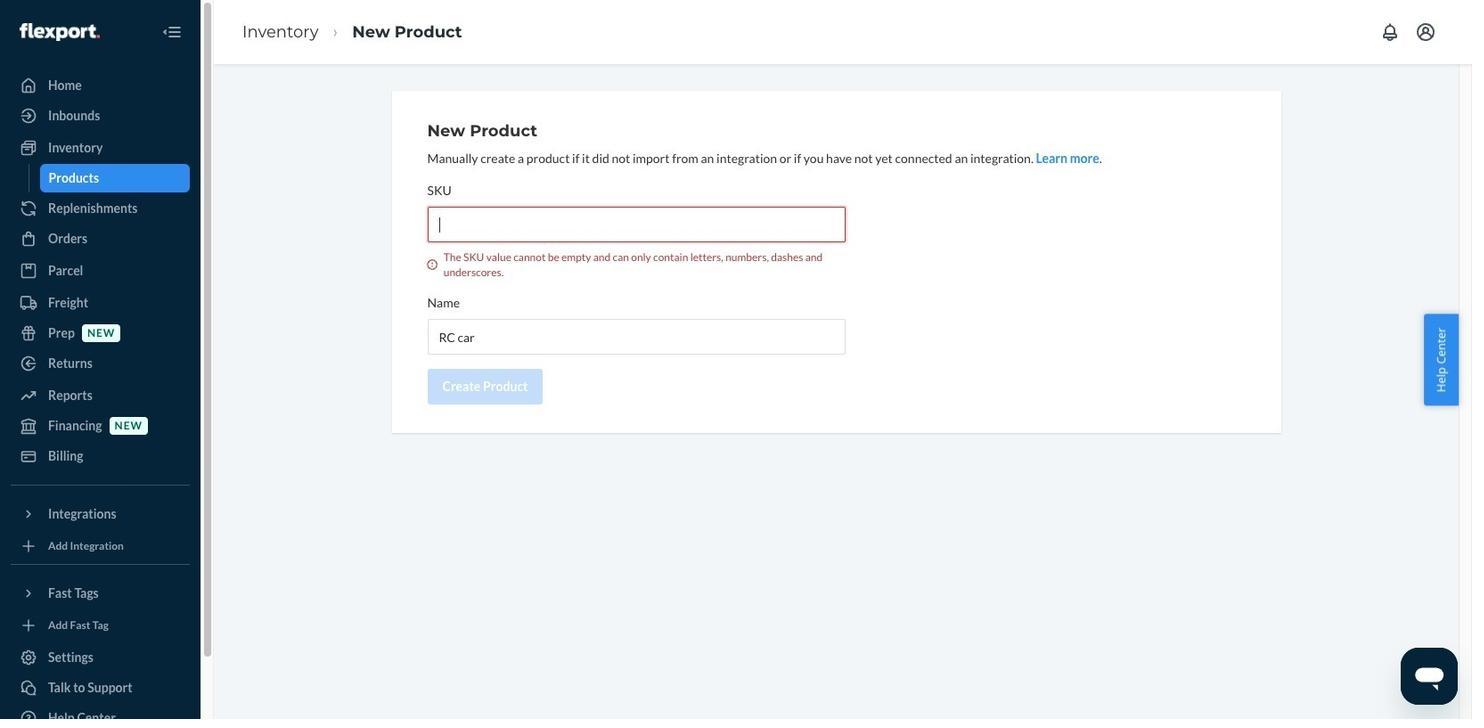 Task type: locate. For each thing, give the bounding box(es) containing it.
open account menu image
[[1415, 21, 1437, 43]]

breadcrumbs navigation
[[228, 6, 477, 58]]

close navigation image
[[161, 21, 183, 43]]

open notifications image
[[1380, 21, 1401, 43]]

None text field
[[427, 207, 845, 242], [427, 319, 845, 355], [427, 207, 845, 242], [427, 319, 845, 355]]



Task type: describe. For each thing, give the bounding box(es) containing it.
flexport logo image
[[20, 23, 100, 41]]



Task type: vqa. For each thing, say whether or not it's contained in the screenshot.
Returns link inside the breadcrumbs navigation
no



